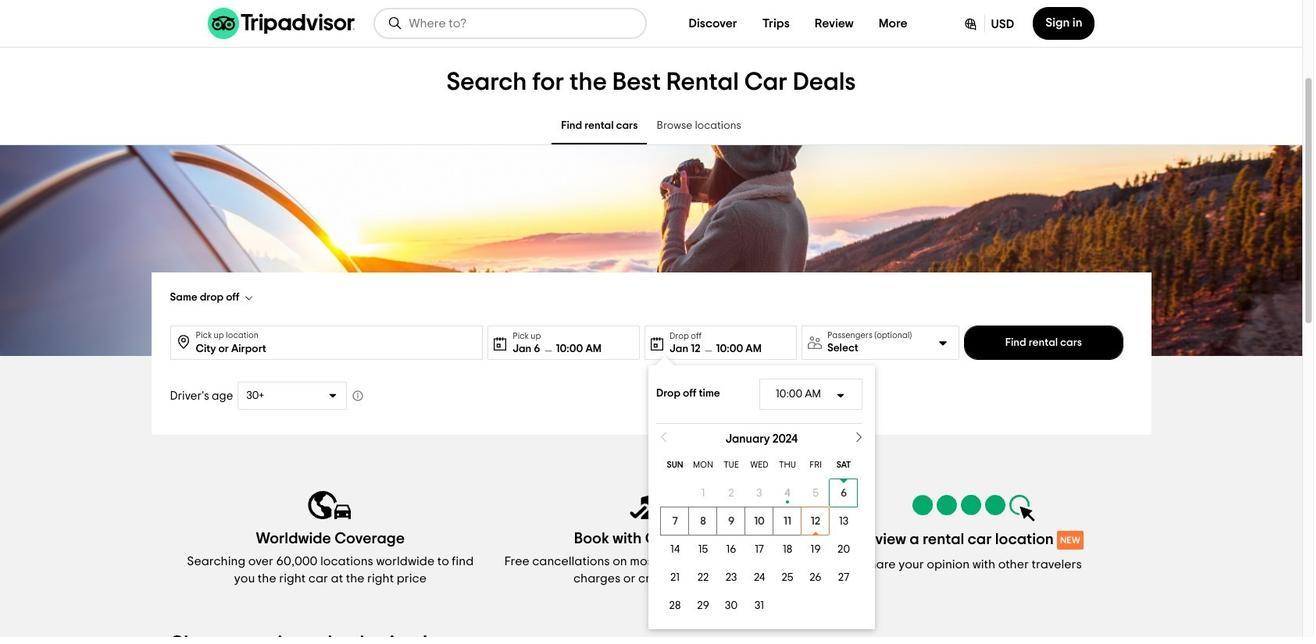 Task type: locate. For each thing, give the bounding box(es) containing it.
row group
[[661, 480, 863, 621]]

mon jan 15 2024 cell
[[690, 536, 718, 564]]

sat jan 13 2024 cell
[[830, 508, 858, 536]]

wed jan 24 2024 cell
[[746, 564, 774, 593]]

tue jan 23 2024 cell
[[718, 564, 746, 593]]

row
[[661, 452, 858, 480], [661, 480, 858, 508], [661, 508, 858, 536], [661, 536, 858, 564], [661, 564, 858, 593], [661, 593, 858, 621]]

mon jan 08 2024 cell
[[690, 508, 718, 536]]

fri jan 19 2024 cell
[[802, 536, 830, 564]]

fri jan 26 2024 cell
[[802, 564, 830, 593]]

search image
[[387, 16, 403, 31]]

sun jan 14 2024 cell
[[661, 536, 690, 564]]

grid
[[649, 434, 876, 621]]

sun jan 07 2024 cell
[[661, 508, 690, 536]]

mon jan 29 2024 cell
[[690, 593, 718, 621]]

4 row from the top
[[661, 536, 858, 564]]

None search field
[[375, 9, 645, 38]]

wed jan 17 2024 cell
[[746, 536, 774, 564]]

tue jan 30 2024 cell
[[718, 593, 746, 621]]

mon jan 01 2024 cell
[[690, 480, 718, 508]]

tue jan 16 2024 cell
[[718, 536, 746, 564]]

1 row from the top
[[661, 452, 858, 480]]

wed jan 03 2024 cell
[[746, 480, 774, 508]]

tripadvisor image
[[208, 8, 355, 39]]

wed jan 10 2024 cell
[[746, 508, 774, 536]]

thu jan 25 2024 cell
[[774, 564, 802, 593]]

6 row from the top
[[661, 593, 858, 621]]



Task type: vqa. For each thing, say whether or not it's contained in the screenshot.
LARGE
no



Task type: describe. For each thing, give the bounding box(es) containing it.
wed jan 31 2024 cell
[[746, 593, 774, 621]]

mon jan 22 2024 cell
[[690, 564, 718, 593]]

fri jan 05 2024 cell
[[802, 480, 830, 508]]

City or Airport text field
[[196, 327, 476, 358]]

sat jan 27 2024 cell
[[830, 564, 858, 593]]

sat jan 06 2024 cell
[[830, 480, 858, 508]]

2 row from the top
[[661, 480, 858, 508]]

sun jan 21 2024 cell
[[661, 564, 690, 593]]

fri jan 12 2024 cell
[[802, 508, 830, 536]]

thu jan 18 2024 cell
[[774, 536, 802, 564]]

tue jan 02 2024 cell
[[718, 480, 746, 508]]

thu jan 11 2024 cell
[[774, 508, 802, 536]]

3 row from the top
[[661, 508, 858, 536]]

5 row from the top
[[661, 564, 858, 593]]

sun jan 28 2024 cell
[[661, 593, 690, 621]]

Search search field
[[409, 16, 633, 30]]

thu jan 04 2024 cell
[[774, 480, 802, 508]]

sat jan 20 2024 cell
[[830, 536, 858, 564]]

tue jan 09 2024 cell
[[718, 508, 746, 536]]



